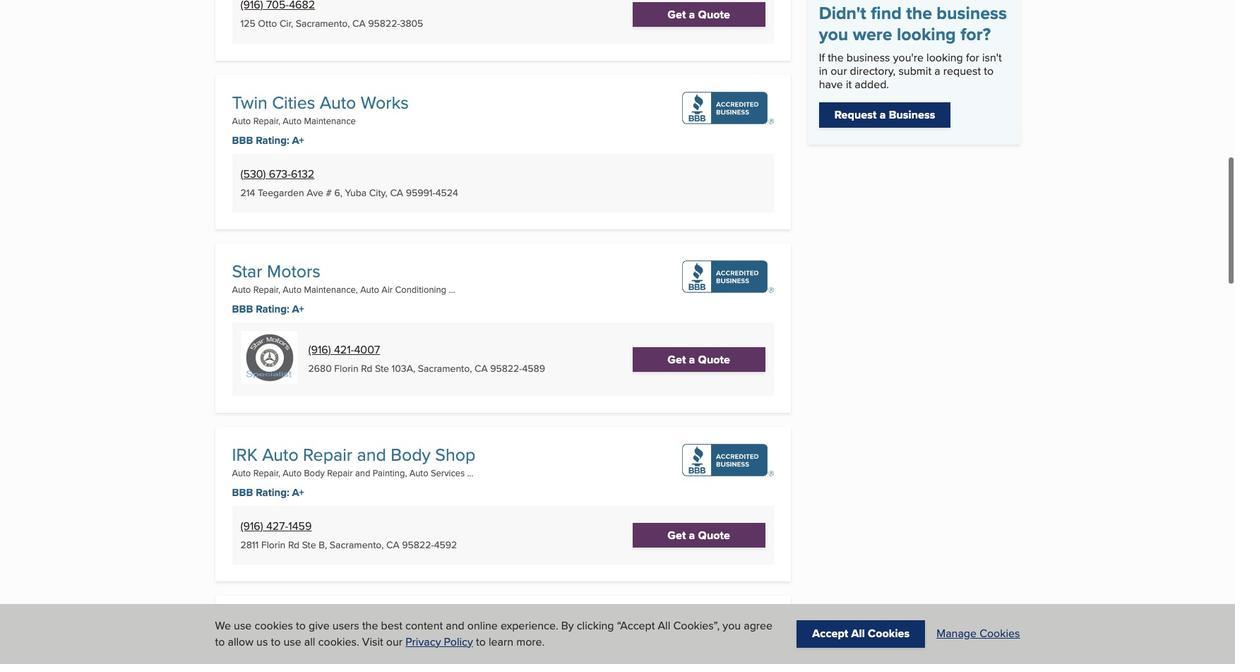 Task type: describe. For each thing, give the bounding box(es) containing it.
twin cities auto works auto repair, auto maintenance bbb rating: a+
[[232, 90, 409, 148]]

submit
[[899, 63, 932, 79]]

florin for 421-
[[334, 362, 359, 376]]

agree
[[744, 618, 773, 634]]

ste for 4007
[[375, 362, 389, 376]]

accredited business image for shop
[[682, 444, 774, 477]]

for
[[966, 49, 980, 66]]

request a business link
[[819, 103, 951, 128]]

to inside didn't find the business you were looking for? if the business you're looking for isn't in our directory, submit a request to have it added.
[[984, 63, 994, 79]]

directory,
[[850, 63, 896, 79]]

car
[[360, 636, 374, 649]]

you inside the we use cookies to give users the best content and online experience. by clicking "accept all cookies", you agree to allow us to use all cookies. visit our
[[723, 618, 741, 634]]

we use cookies to give users the best content and online experience. by clicking "accept all cookies", you agree to allow us to use all cookies. visit our
[[215, 618, 773, 650]]

1 vertical spatial looking
[[927, 49, 963, 66]]

1 vertical spatial the
[[828, 49, 844, 66]]

conditioning
[[395, 283, 446, 296]]

get for shop
[[668, 528, 686, 544]]

accredited business image for repair,
[[682, 92, 774, 124]]

... inside star motors auto repair, auto maintenance, auto air conditioning ... bbb rating: a+
[[449, 283, 455, 296]]

1 quote from the top
[[698, 6, 730, 22]]

were
[[853, 21, 893, 47]]

quote for maintenance,
[[698, 351, 730, 368]]

rating: inside the irk auto repair and body shop auto repair, auto body repair and painting, auto services ... bbb rating: a+
[[256, 485, 289, 501]]

by
[[561, 618, 574, 634]]

maintenance
[[304, 114, 356, 127]]

cookies inside button
[[980, 626, 1020, 642]]

quote for shop
[[698, 528, 730, 544]]

it
[[846, 76, 852, 93]]

irk
[[232, 442, 258, 468]]

didn't
[[819, 0, 867, 26]]

4 accredited business image from the top
[[682, 613, 774, 646]]

ca inside (916) 427-1459 2811 florin rd ste b , sacramento, ca 95822-4592
[[386, 538, 400, 552]]

experience.
[[501, 618, 558, 634]]

motors
[[267, 258, 321, 284]]

isn't
[[983, 49, 1002, 66]]

privacy
[[406, 634, 441, 650]]

repair, inside the irk auto repair and body shop auto repair, auto body repair and painting, auto services ... bbb rating: a+
[[253, 467, 280, 480]]

get a quote for maintenance,
[[668, 351, 730, 368]]

a+ inside star motors auto repair, auto maintenance, auto air conditioning ... bbb rating: a+
[[292, 302, 304, 317]]

request a business
[[835, 107, 936, 123]]

manage cookies
[[937, 626, 1020, 642]]

find
[[871, 0, 902, 26]]

(916) for (916) 421-4007
[[308, 342, 331, 358]]

tune-
[[377, 636, 399, 649]]

"accept
[[617, 618, 655, 634]]

city,
[[369, 185, 388, 200]]

673-
[[269, 166, 291, 182]]

95822- for (916) 427-1459
[[402, 538, 434, 552]]

(916) 427-1459 2811 florin rd ste b , sacramento, ca 95822-4592
[[241, 518, 457, 552]]

cookies",
[[673, 618, 720, 634]]

1 get from the top
[[668, 6, 686, 22]]

sacramento, for (916) 427-1459
[[330, 538, 384, 552]]

b
[[319, 538, 325, 552]]

(530) 673-6132 214 teegarden ave # 6 , yuba city, ca 95991-4524
[[241, 166, 458, 200]]

6
[[334, 185, 340, 200]]

rd for 421-
[[361, 362, 373, 376]]

painting,
[[373, 467, 407, 480]]

cir
[[280, 17, 291, 31]]

all
[[304, 634, 315, 650]]

ave
[[307, 185, 323, 200]]

accept all cookies
[[813, 626, 910, 642]]

maintenance, inside galaxy street rods auto repair, auto maintenance, car tune-up ...
[[304, 636, 358, 649]]

street
[[289, 611, 335, 637]]

privacy policy link
[[406, 634, 473, 650]]

4592
[[434, 538, 457, 552]]

we
[[215, 618, 231, 634]]

cookies
[[255, 618, 293, 634]]

ca inside (530) 673-6132 214 teegarden ave # 6 , yuba city, ca 95991-4524
[[390, 185, 403, 200]]

get a quote for shop
[[668, 528, 730, 544]]

#
[[326, 185, 332, 200]]

a inside didn't find the business you were looking for? if the business you're looking for isn't in our directory, submit a request to have it added.
[[935, 63, 941, 79]]

a+ inside the irk auto repair and body shop auto repair, auto body repair and painting, auto services ... bbb rating: a+
[[292, 485, 304, 501]]

cities
[[272, 90, 315, 115]]

more.
[[517, 634, 545, 650]]

florin for 427-
[[261, 538, 286, 552]]

manage cookies button
[[937, 626, 1020, 643]]

repair, inside twin cities auto works auto repair, auto maintenance bbb rating: a+
[[253, 114, 280, 127]]

visit
[[362, 634, 383, 650]]

(530)
[[241, 166, 266, 182]]

to left learn
[[476, 634, 486, 650]]

to left allow
[[215, 634, 225, 650]]

teegarden
[[258, 185, 304, 200]]

policy
[[444, 634, 473, 650]]

request
[[835, 107, 877, 123]]

4524
[[436, 185, 458, 200]]

103a
[[392, 362, 413, 376]]

rating: inside twin cities auto works auto repair, auto maintenance bbb rating: a+
[[256, 133, 289, 148]]

125 otto cir , sacramento, ca 95822-3805
[[241, 17, 423, 31]]

... inside galaxy street rods auto repair, auto maintenance, car tune-up ...
[[413, 636, 420, 649]]

learn
[[489, 634, 514, 650]]

best
[[381, 618, 403, 634]]

for?
[[961, 21, 991, 47]]

ca left 3805
[[353, 17, 366, 31]]

bbb inside star motors auto repair, auto maintenance, auto air conditioning ... bbb rating: a+
[[232, 302, 253, 317]]

6132
[[291, 166, 315, 182]]

content
[[405, 618, 443, 634]]

services
[[431, 467, 465, 480]]

accept all cookies button
[[797, 621, 925, 648]]

to right us
[[271, 634, 281, 650]]

a+ inside twin cities auto works auto repair, auto maintenance bbb rating: a+
[[292, 133, 304, 148]]

0 horizontal spatial body
[[304, 467, 325, 480]]

shop
[[435, 442, 476, 468]]

(916) 421-4007 link
[[308, 342, 380, 358]]

rd for 427-
[[288, 538, 300, 552]]

rating: inside star motors auto repair, auto maintenance, auto air conditioning ... bbb rating: a+
[[256, 302, 289, 317]]

cookies.
[[318, 634, 359, 650]]

125
[[241, 17, 256, 31]]

1459
[[288, 518, 312, 535]]

give
[[309, 618, 330, 634]]

otto
[[258, 17, 277, 31]]

(916) 421-4007 2680 florin rd ste 103a , sacramento, ca 95822-4589
[[308, 342, 545, 376]]

allow
[[228, 634, 254, 650]]



Task type: vqa. For each thing, say whether or not it's contained in the screenshot.
the Accept All Cookies
yes



Task type: locate. For each thing, give the bounding box(es) containing it.
manage
[[937, 626, 977, 642]]

3 get a quote from the top
[[668, 528, 730, 544]]

get for maintenance,
[[668, 351, 686, 368]]

looking
[[897, 21, 956, 47], [927, 49, 963, 66]]

twin cities auto works link
[[232, 90, 409, 115]]

all inside the we use cookies to give users the best content and online experience. by clicking "accept all cookies", you agree to allow us to use all cookies. visit our
[[658, 618, 671, 634]]

0 vertical spatial rating:
[[256, 133, 289, 148]]

(916) 427-1459 link
[[241, 518, 312, 535]]

2 vertical spatial quote
[[698, 528, 730, 544]]

maintenance, down give
[[304, 636, 358, 649]]

0 horizontal spatial business
[[847, 49, 890, 66]]

rating: up (916) 427-1459 link
[[256, 485, 289, 501]]

cookies right manage
[[980, 626, 1020, 642]]

0 horizontal spatial ...
[[413, 636, 420, 649]]

1 vertical spatial a+
[[292, 302, 304, 317]]

in
[[819, 63, 828, 79]]

0 horizontal spatial florin
[[261, 538, 286, 552]]

0 vertical spatial looking
[[897, 21, 956, 47]]

2 horizontal spatial 95822-
[[490, 362, 522, 376]]

1 vertical spatial you
[[723, 618, 741, 634]]

0 vertical spatial the
[[906, 0, 932, 26]]

(916) up 2680
[[308, 342, 331, 358]]

1 vertical spatial rd
[[288, 538, 300, 552]]

the
[[906, 0, 932, 26], [828, 49, 844, 66], [362, 618, 378, 634]]

florin inside (916) 427-1459 2811 florin rd ste b , sacramento, ca 95822-4592
[[261, 538, 286, 552]]

get
[[668, 6, 686, 22], [668, 351, 686, 368], [668, 528, 686, 544]]

business down were
[[847, 49, 890, 66]]

repair, inside star motors auto repair, auto maintenance, auto air conditioning ... bbb rating: a+
[[253, 283, 280, 296]]

2 get a quote from the top
[[668, 351, 730, 368]]

1 vertical spatial maintenance,
[[304, 636, 358, 649]]

business
[[889, 107, 936, 123]]

a+ up 6132
[[292, 133, 304, 148]]

0 vertical spatial ste
[[375, 362, 389, 376]]

0 vertical spatial you
[[819, 21, 849, 47]]

1 vertical spatial florin
[[261, 538, 286, 552]]

star motors auto repair, auto maintenance, auto air conditioning ... bbb rating: a+
[[232, 258, 455, 317]]

2 vertical spatial the
[[362, 618, 378, 634]]

1 repair, from the top
[[253, 114, 280, 127]]

421-
[[334, 342, 354, 358]]

ste left b at bottom
[[302, 538, 316, 552]]

1 get a quote link from the top
[[633, 2, 765, 27]]

clicking
[[577, 618, 614, 634]]

1 horizontal spatial 95822-
[[402, 538, 434, 552]]

2 vertical spatial get a quote
[[668, 528, 730, 544]]

1 vertical spatial get a quote
[[668, 351, 730, 368]]

0 vertical spatial sacramento,
[[296, 17, 350, 31]]

1 horizontal spatial ste
[[375, 362, 389, 376]]

galaxy street rods auto repair, auto maintenance, car tune-up ...
[[232, 611, 420, 649]]

2 get from the top
[[668, 351, 686, 368]]

1 vertical spatial sacramento,
[[418, 362, 472, 376]]

all inside 'button'
[[852, 626, 865, 642]]

and inside the we use cookies to give users the best content and online experience. by clicking "accept all cookies", you agree to allow us to use all cookies. visit our
[[446, 618, 465, 634]]

repair
[[303, 442, 353, 468], [327, 467, 353, 480]]

, for 4007
[[413, 362, 415, 376]]

... right conditioning
[[449, 283, 455, 296]]

bbb down star at the left top
[[232, 302, 253, 317]]

... right services
[[467, 467, 474, 480]]

0 vertical spatial quote
[[698, 6, 730, 22]]

1 vertical spatial our
[[386, 634, 403, 650]]

business up for
[[937, 0, 1007, 26]]

(916)
[[308, 342, 331, 358], [241, 518, 263, 535]]

ca inside (916) 421-4007 2680 florin rd ste 103a , sacramento, ca 95822-4589
[[475, 362, 488, 376]]

if
[[819, 49, 825, 66]]

maintenance, left air
[[304, 283, 358, 296]]

bbb down irk
[[232, 485, 253, 501]]

2 maintenance, from the top
[[304, 636, 358, 649]]

1 horizontal spatial you
[[819, 21, 849, 47]]

1 vertical spatial get
[[668, 351, 686, 368]]

... inside the irk auto repair and body shop auto repair, auto body repair and painting, auto services ... bbb rating: a+
[[467, 467, 474, 480]]

ca left 4592
[[386, 538, 400, 552]]

1 vertical spatial quote
[[698, 351, 730, 368]]

(916) up 2811
[[241, 518, 263, 535]]

irk auto repair and body shop link
[[232, 442, 476, 468]]

body left services
[[391, 442, 431, 468]]

maintenance,
[[304, 283, 358, 296], [304, 636, 358, 649]]

1 vertical spatial business
[[847, 49, 890, 66]]

cookies
[[868, 626, 910, 642], [980, 626, 1020, 642]]

all right accept
[[852, 626, 865, 642]]

us
[[256, 634, 268, 650]]

427-
[[266, 518, 288, 535]]

0 horizontal spatial use
[[234, 618, 252, 634]]

2 accredited business image from the top
[[682, 261, 774, 293]]

have
[[819, 76, 843, 93]]

accept
[[813, 626, 849, 642]]

1 vertical spatial rating:
[[256, 302, 289, 317]]

florin down (916) 421-4007 "link"
[[334, 362, 359, 376]]

1 horizontal spatial the
[[828, 49, 844, 66]]

2 a+ from the top
[[292, 302, 304, 317]]

1 vertical spatial ...
[[467, 467, 474, 480]]

1 vertical spatial bbb
[[232, 302, 253, 317]]

rd
[[361, 362, 373, 376], [288, 538, 300, 552]]

0 vertical spatial bbb
[[232, 133, 253, 148]]

online
[[467, 618, 498, 634]]

repair, inside galaxy street rods auto repair, auto maintenance, car tune-up ...
[[253, 636, 280, 649]]

2 horizontal spatial ...
[[467, 467, 474, 480]]

1 horizontal spatial use
[[284, 634, 301, 650]]

1 horizontal spatial cookies
[[980, 626, 1020, 642]]

0 horizontal spatial you
[[723, 618, 741, 634]]

our inside the we use cookies to give users the best content and online experience. by clicking "accept all cookies", you agree to allow us to use all cookies. visit our
[[386, 634, 403, 650]]

3 quote from the top
[[698, 528, 730, 544]]

the right if
[[828, 49, 844, 66]]

our right in
[[831, 63, 847, 79]]

0 vertical spatial a+
[[292, 133, 304, 148]]

get a quote
[[668, 6, 730, 22], [668, 351, 730, 368], [668, 528, 730, 544]]

you're
[[893, 49, 924, 66]]

get a quote link for shop
[[633, 524, 765, 548]]

use left all
[[284, 634, 301, 650]]

0 horizontal spatial all
[[658, 618, 671, 634]]

sacramento,
[[296, 17, 350, 31], [418, 362, 472, 376], [330, 538, 384, 552]]

(916) inside (916) 421-4007 2680 florin rd ste 103a , sacramento, ca 95822-4589
[[308, 342, 331, 358]]

, inside (916) 427-1459 2811 florin rd ste b , sacramento, ca 95822-4592
[[325, 538, 327, 552]]

galaxy
[[232, 611, 284, 637]]

4589
[[522, 362, 545, 376]]

looking up you're
[[897, 21, 956, 47]]

to left give
[[296, 618, 306, 634]]

1 a+ from the top
[[292, 133, 304, 148]]

3 rating: from the top
[[256, 485, 289, 501]]

ste left 103a
[[375, 362, 389, 376]]

florin down (916) 427-1459 link
[[261, 538, 286, 552]]

0 vertical spatial ...
[[449, 283, 455, 296]]

rd down the 4007
[[361, 362, 373, 376]]

2680
[[308, 362, 332, 376]]

you up if
[[819, 21, 849, 47]]

florin inside (916) 421-4007 2680 florin rd ste 103a , sacramento, ca 95822-4589
[[334, 362, 359, 376]]

0 vertical spatial get a quote link
[[633, 2, 765, 27]]

1 rating: from the top
[[256, 133, 289, 148]]

accredited business image
[[682, 92, 774, 124], [682, 261, 774, 293], [682, 444, 774, 477], [682, 613, 774, 646]]

3805
[[400, 17, 423, 31]]

1 horizontal spatial ...
[[449, 283, 455, 296]]

star motors link
[[232, 258, 321, 284]]

1 horizontal spatial (916)
[[308, 342, 331, 358]]

1 cookies from the left
[[868, 626, 910, 642]]

3 get a quote link from the top
[[633, 524, 765, 548]]

bbb inside the irk auto repair and body shop auto repair, auto body repair and painting, auto services ... bbb rating: a+
[[232, 485, 253, 501]]

cookies inside 'button'
[[868, 626, 910, 642]]

2 vertical spatial a+
[[292, 485, 304, 501]]

1 horizontal spatial our
[[831, 63, 847, 79]]

get a quote link
[[633, 2, 765, 27], [633, 347, 765, 372], [633, 524, 765, 548]]

0 vertical spatial maintenance,
[[304, 283, 358, 296]]

3 bbb from the top
[[232, 485, 253, 501]]

0 horizontal spatial ste
[[302, 538, 316, 552]]

you left agree
[[723, 618, 741, 634]]

214
[[241, 185, 255, 200]]

use
[[234, 618, 252, 634], [284, 634, 301, 650]]

(916) for (916) 427-1459
[[241, 518, 263, 535]]

rating: up the (530) 673-6132 link
[[256, 133, 289, 148]]

1 vertical spatial get a quote link
[[633, 347, 765, 372]]

sacramento, for (916) 421-4007
[[418, 362, 472, 376]]

2 vertical spatial get
[[668, 528, 686, 544]]

1 vertical spatial (916)
[[241, 518, 263, 535]]

0 horizontal spatial our
[[386, 634, 403, 650]]

the up car
[[362, 618, 378, 634]]

... right up
[[413, 636, 420, 649]]

a
[[689, 6, 695, 22], [935, 63, 941, 79], [880, 107, 886, 123], [689, 351, 695, 368], [689, 528, 695, 544]]

1 accredited business image from the top
[[682, 92, 774, 124]]

a+
[[292, 133, 304, 148], [292, 302, 304, 317], [292, 485, 304, 501]]

0 vertical spatial rd
[[361, 362, 373, 376]]

and
[[357, 442, 386, 468], [355, 467, 370, 480], [446, 618, 465, 634]]

yuba
[[345, 185, 367, 200]]

2 vertical spatial 95822-
[[402, 538, 434, 552]]

rd down 1459
[[288, 538, 300, 552]]

you
[[819, 21, 849, 47], [723, 618, 741, 634]]

1 vertical spatial ste
[[302, 538, 316, 552]]

sacramento, inside (916) 427-1459 2811 florin rd ste b , sacramento, ca 95822-4592
[[330, 538, 384, 552]]

2 bbb from the top
[[232, 302, 253, 317]]

business
[[937, 0, 1007, 26], [847, 49, 890, 66]]

2 vertical spatial ...
[[413, 636, 420, 649]]

1 horizontal spatial all
[[852, 626, 865, 642]]

0 vertical spatial 95822-
[[368, 17, 400, 31]]

galaxy street rods link
[[232, 611, 378, 637]]

cookies right accept
[[868, 626, 910, 642]]

, inside (530) 673-6132 214 teegarden ave # 6 , yuba city, ca 95991-4524
[[340, 185, 343, 200]]

ste for 1459
[[302, 538, 316, 552]]

2 vertical spatial sacramento,
[[330, 538, 384, 552]]

rods
[[340, 611, 378, 637]]

2 rating: from the top
[[256, 302, 289, 317]]

to
[[984, 63, 994, 79], [296, 618, 306, 634], [215, 634, 225, 650], [271, 634, 281, 650], [476, 634, 486, 650]]

0 horizontal spatial 95822-
[[368, 17, 400, 31]]

2 vertical spatial bbb
[[232, 485, 253, 501]]

privacy policy to learn more.
[[406, 634, 545, 650]]

sacramento, right b at bottom
[[330, 538, 384, 552]]

0 vertical spatial our
[[831, 63, 847, 79]]

0 vertical spatial get
[[668, 6, 686, 22]]

4007
[[354, 342, 380, 358]]

looking left for
[[927, 49, 963, 66]]

ste inside (916) 421-4007 2680 florin rd ste 103a , sacramento, ca 95822-4589
[[375, 362, 389, 376]]

repair,
[[253, 114, 280, 127], [253, 283, 280, 296], [253, 467, 280, 480], [253, 636, 280, 649]]

our
[[831, 63, 847, 79], [386, 634, 403, 650]]

2 repair, from the top
[[253, 283, 280, 296]]

sacramento, right cir
[[296, 17, 350, 31]]

to right for
[[984, 63, 994, 79]]

3 get from the top
[[668, 528, 686, 544]]

1 vertical spatial 95822-
[[490, 362, 522, 376]]

up
[[399, 636, 411, 649]]

2 vertical spatial get a quote link
[[633, 524, 765, 548]]

1 horizontal spatial rd
[[361, 362, 373, 376]]

95991-
[[406, 185, 436, 200]]

(530) 673-6132 link
[[241, 166, 315, 182]]

1 horizontal spatial florin
[[334, 362, 359, 376]]

body up 1459
[[304, 467, 325, 480]]

0 vertical spatial business
[[937, 0, 1007, 26]]

all
[[658, 618, 671, 634], [852, 626, 865, 642]]

1 maintenance, from the top
[[304, 283, 358, 296]]

sacramento, right 103a
[[418, 362, 472, 376]]

0 horizontal spatial the
[[362, 618, 378, 634]]

, for 1459
[[325, 538, 327, 552]]

95822- inside (916) 421-4007 2680 florin rd ste 103a , sacramento, ca 95822-4589
[[490, 362, 522, 376]]

a+ down 'motors'
[[292, 302, 304, 317]]

a+ up 1459
[[292, 485, 304, 501]]

0 horizontal spatial rd
[[288, 538, 300, 552]]

auto
[[320, 90, 356, 115], [232, 114, 251, 127], [283, 114, 302, 127], [232, 283, 251, 296], [283, 283, 302, 296], [360, 283, 379, 296], [262, 442, 299, 468], [232, 467, 251, 480], [283, 467, 302, 480], [410, 467, 428, 480], [232, 636, 251, 649], [283, 636, 302, 649]]

95822- for (916) 421-4007
[[490, 362, 522, 376]]

1 get a quote from the top
[[668, 6, 730, 22]]

get a quote link for maintenance,
[[633, 347, 765, 372]]

irk auto repair and body shop auto repair, auto body repair and painting, auto services ... bbb rating: a+
[[232, 442, 476, 501]]

4 repair, from the top
[[253, 636, 280, 649]]

1 horizontal spatial business
[[937, 0, 1007, 26]]

air
[[382, 283, 393, 296]]

added.
[[855, 76, 889, 93]]

star
[[232, 258, 262, 284]]

3 repair, from the top
[[253, 467, 280, 480]]

the inside the we use cookies to give users the best content and online experience. by clicking "accept all cookies", you agree to allow us to use all cookies. visit our
[[362, 618, 378, 634]]

rd inside (916) 421-4007 2680 florin rd ste 103a , sacramento, ca 95822-4589
[[361, 362, 373, 376]]

sacramento, inside (916) 421-4007 2680 florin rd ste 103a , sacramento, ca 95822-4589
[[418, 362, 472, 376]]

our inside didn't find the business you were looking for? if the business you're looking for isn't in our directory, submit a request to have it added.
[[831, 63, 847, 79]]

2 get a quote link from the top
[[633, 347, 765, 372]]

0 vertical spatial (916)
[[308, 342, 331, 358]]

bbb up (530)
[[232, 133, 253, 148]]

3 accredited business image from the top
[[682, 444, 774, 477]]

, inside (916) 421-4007 2680 florin rd ste 103a , sacramento, ca 95822-4589
[[413, 362, 415, 376]]

0 vertical spatial get a quote
[[668, 6, 730, 22]]

the right find
[[906, 0, 932, 26]]

2 quote from the top
[[698, 351, 730, 368]]

accredited business image for maintenance,
[[682, 261, 774, 293]]

works
[[361, 90, 409, 115]]

rating: down star motors link
[[256, 302, 289, 317]]

1 bbb from the top
[[232, 133, 253, 148]]

0 horizontal spatial cookies
[[868, 626, 910, 642]]

ca left 4589
[[475, 362, 488, 376]]

2811
[[241, 538, 259, 552]]

95822- inside (916) 427-1459 2811 florin rd ste b , sacramento, ca 95822-4592
[[402, 538, 434, 552]]

maintenance, inside star motors auto repair, auto maintenance, auto air conditioning ... bbb rating: a+
[[304, 283, 358, 296]]

1 horizontal spatial body
[[391, 442, 431, 468]]

use right we
[[234, 618, 252, 634]]

body
[[391, 442, 431, 468], [304, 467, 325, 480]]

3 a+ from the top
[[292, 485, 304, 501]]

0 horizontal spatial (916)
[[241, 518, 263, 535]]

all right "accept
[[658, 618, 671, 634]]

didn't find the business you were looking for? if the business you're looking for isn't in our directory, submit a request to have it added.
[[819, 0, 1007, 93]]

you inside didn't find the business you were looking for? if the business you're looking for isn't in our directory, submit a request to have it added.
[[819, 21, 849, 47]]

our right visit
[[386, 634, 403, 650]]

0 vertical spatial florin
[[334, 362, 359, 376]]

2 horizontal spatial the
[[906, 0, 932, 26]]

bbb inside twin cities auto works auto repair, auto maintenance bbb rating: a+
[[232, 133, 253, 148]]

ste inside (916) 427-1459 2811 florin rd ste b , sacramento, ca 95822-4592
[[302, 538, 316, 552]]

(916) inside (916) 427-1459 2811 florin rd ste b , sacramento, ca 95822-4592
[[241, 518, 263, 535]]

ca right city,
[[390, 185, 403, 200]]

,
[[291, 17, 293, 31], [340, 185, 343, 200], [413, 362, 415, 376], [325, 538, 327, 552]]

, for 6132
[[340, 185, 343, 200]]

2 vertical spatial rating:
[[256, 485, 289, 501]]

2 cookies from the left
[[980, 626, 1020, 642]]

rd inside (916) 427-1459 2811 florin rd ste b , sacramento, ca 95822-4592
[[288, 538, 300, 552]]



